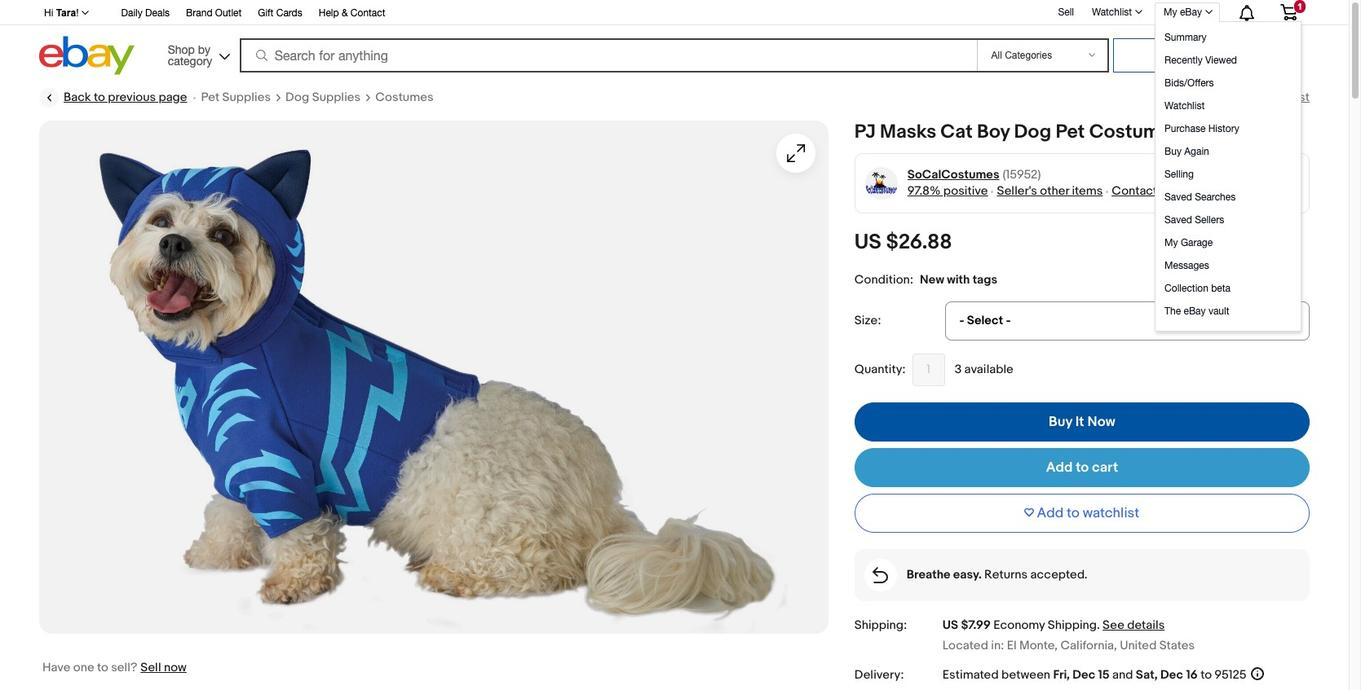 Task type: locate. For each thing, give the bounding box(es) containing it.
socalcostumes (15952)
[[908, 167, 1041, 183]]

supplies down 'shop by category' dropdown button
[[222, 90, 271, 105]]

states
[[1160, 639, 1195, 655]]

cat
[[941, 121, 973, 144]]

buy for buy again
[[1165, 146, 1182, 157]]

dog right the pet supplies
[[286, 90, 309, 105]]

$7.99
[[961, 618, 991, 634]]

searches
[[1195, 192, 1236, 203]]

add to watchlist
[[1037, 506, 1140, 522]]

contact right &
[[351, 7, 385, 19]]

monte,
[[1020, 639, 1058, 655]]

ebay for the
[[1184, 306, 1206, 317]]

0 horizontal spatial dec
[[1073, 668, 1096, 684]]

$26.88
[[886, 230, 952, 255]]

supplies for pet supplies
[[222, 90, 271, 105]]

selling
[[1165, 169, 1194, 180]]

add to cart link
[[855, 449, 1310, 488]]

economy
[[994, 618, 1045, 634]]

1 horizontal spatial dog
[[1014, 121, 1052, 144]]

buy up the selling
[[1165, 146, 1182, 157]]

watchlist right sell link
[[1092, 7, 1132, 18]]

again
[[1185, 146, 1209, 157]]

pet supplies
[[201, 90, 271, 105]]

shop by category
[[168, 43, 212, 67]]

to right 16
[[1201, 668, 1212, 684]]

1 vertical spatial contact
[[1112, 184, 1158, 199]]

1 vertical spatial pet
[[1056, 121, 1085, 144]]

1 horizontal spatial supplies
[[312, 90, 361, 105]]

condition: new with tags
[[855, 272, 998, 288]]

&
[[342, 7, 348, 19]]

buy
[[1165, 146, 1182, 157], [1049, 414, 1073, 431]]

0 horizontal spatial us
[[855, 230, 882, 255]]

selling link
[[1161, 163, 1299, 186]]

saved
[[1165, 192, 1192, 203], [1165, 215, 1192, 226]]

watchlist
[[1083, 506, 1140, 522]]

contact seller
[[1112, 184, 1191, 199]]

my for my ebay
[[1164, 7, 1177, 18]]

us up condition:
[[855, 230, 882, 255]]

contact seller link
[[1112, 184, 1191, 199]]

16
[[1186, 668, 1198, 684]]

brand
[[186, 7, 212, 19]]

add up purchase history link
[[1218, 90, 1241, 105]]

watchlist up purchase history link
[[1258, 90, 1310, 105]]

2 vertical spatial add
[[1037, 506, 1064, 522]]

messages
[[1165, 260, 1209, 272]]

saved up my garage
[[1165, 215, 1192, 226]]

dec left 16
[[1161, 668, 1184, 684]]

ebay
[[1180, 7, 1202, 18], [1184, 306, 1206, 317]]

accepted.
[[1031, 568, 1088, 583]]

1 vertical spatial buy
[[1049, 414, 1073, 431]]

shop
[[168, 43, 195, 56]]

watchlist link right sell link
[[1083, 2, 1150, 22]]

to right back
[[94, 90, 105, 105]]

dog supplies link
[[286, 90, 361, 106]]

gift cards link
[[258, 5, 302, 23]]

0 vertical spatial saved
[[1165, 192, 1192, 203]]

buy inside the 'buy again' link
[[1165, 146, 1182, 157]]

sell
[[1058, 6, 1074, 18], [141, 661, 161, 676]]

add for add to cart
[[1046, 460, 1073, 476]]

shop by category banner
[[35, 0, 1310, 332]]

ebay up summary
[[1180, 7, 1202, 18]]

ebay right "the"
[[1184, 306, 1206, 317]]

dog right boy
[[1014, 121, 1052, 144]]

1 horizontal spatial watchlist
[[1165, 100, 1205, 112]]

breathe
[[907, 568, 951, 583]]

1 vertical spatial saved
[[1165, 215, 1192, 226]]

3 available
[[955, 362, 1014, 378]]

saved down the selling
[[1165, 192, 1192, 203]]

watchlist up purchase
[[1165, 100, 1205, 112]]

add inside add to cart 'link'
[[1046, 460, 1073, 476]]

0 vertical spatial my
[[1164, 7, 1177, 18]]

daily
[[121, 7, 143, 19]]

buy it now
[[1049, 414, 1116, 431]]

saved searches
[[1165, 192, 1236, 203]]

1 saved from the top
[[1165, 192, 1192, 203]]

97.8% positive link
[[908, 184, 988, 199]]

0 horizontal spatial watchlist
[[1092, 7, 1132, 18]]

97.8% positive
[[908, 184, 988, 199]]

1 horizontal spatial dec
[[1161, 668, 1184, 684]]

1 vertical spatial ebay
[[1184, 306, 1206, 317]]

watchlist link up history
[[1161, 95, 1299, 117]]

Search for anything text field
[[242, 40, 974, 71]]

1 vertical spatial watchlist link
[[1161, 95, 1299, 117]]

buy inside buy it now link
[[1049, 414, 1073, 431]]

brand outlet link
[[186, 5, 242, 23]]

add for add to watchlist
[[1218, 90, 1241, 105]]

1 horizontal spatial sell
[[1058, 6, 1074, 18]]

my left garage
[[1165, 237, 1178, 249]]

0 horizontal spatial contact
[[351, 7, 385, 19]]

1 horizontal spatial watchlist link
[[1161, 95, 1299, 117]]

summary
[[1165, 32, 1207, 43]]

0 vertical spatial us
[[855, 230, 882, 255]]

costumes link
[[375, 90, 434, 106]]

with
[[947, 272, 970, 288]]

None submit
[[1114, 38, 1251, 73]]

located
[[943, 639, 988, 655]]

el
[[1007, 639, 1017, 655]]

size
[[855, 313, 878, 329]]

supplies left costumes
[[312, 90, 361, 105]]

to left cart
[[1076, 460, 1089, 476]]

socalcostumes
[[908, 167, 1000, 183]]

15
[[1098, 668, 1110, 684]]

0 vertical spatial contact
[[351, 7, 385, 19]]

garage
[[1181, 237, 1213, 249]]

with details__icon image
[[873, 568, 888, 584]]

1 dec from the left
[[1073, 668, 1096, 684]]

contact inside account navigation
[[351, 7, 385, 19]]

dog
[[286, 90, 309, 105], [1014, 121, 1052, 144]]

pet left costume
[[1056, 121, 1085, 144]]

viewed
[[1206, 55, 1237, 66]]

us
[[855, 230, 882, 255], [943, 618, 958, 634]]

purchase
[[1165, 123, 1206, 135]]

condition:
[[855, 272, 914, 288]]

0 horizontal spatial supplies
[[222, 90, 271, 105]]

buy left it
[[1049, 414, 1073, 431]]

cards
[[276, 7, 302, 19]]

2 horizontal spatial watchlist
[[1258, 90, 1310, 105]]

have one to sell? sell now
[[42, 661, 187, 676]]

back
[[64, 90, 91, 105]]

page
[[159, 90, 187, 105]]

1 supplies from the left
[[222, 90, 271, 105]]

now
[[1088, 414, 1116, 431]]

to for watchlist
[[1067, 506, 1080, 522]]

1 vertical spatial sell
[[141, 661, 161, 676]]

1 vertical spatial my
[[1165, 237, 1178, 249]]

buy for buy it now
[[1049, 414, 1073, 431]]

add left cart
[[1046, 460, 1073, 476]]

0 horizontal spatial buy
[[1049, 414, 1073, 431]]

to
[[94, 90, 105, 105], [1244, 90, 1255, 105], [1076, 460, 1089, 476], [1067, 506, 1080, 522], [97, 661, 108, 676], [1201, 668, 1212, 684]]

estimated
[[943, 668, 999, 684]]

bids/offers link
[[1161, 72, 1299, 95]]

costumes
[[375, 90, 434, 105]]

0 vertical spatial ebay
[[1180, 7, 1202, 18]]

add down add to cart 'link'
[[1037, 506, 1064, 522]]

0 vertical spatial pet
[[201, 90, 220, 105]]

socalcostumes image
[[865, 167, 898, 200]]

1 vertical spatial add
[[1046, 460, 1073, 476]]

0 vertical spatial add
[[1218, 90, 1241, 105]]

my up summary
[[1164, 7, 1177, 18]]

contact left "seller"
[[1112, 184, 1158, 199]]

my garage
[[1165, 237, 1213, 249]]

to up purchase history link
[[1244, 90, 1255, 105]]

located in: el monte, california, united states
[[943, 639, 1195, 655]]

1 vertical spatial us
[[943, 618, 958, 634]]

ebay for my
[[1180, 7, 1202, 18]]

0 vertical spatial sell
[[1058, 6, 1074, 18]]

to for cart
[[1076, 460, 1089, 476]]

supplies inside 'link'
[[222, 90, 271, 105]]

sellers
[[1195, 215, 1224, 226]]

us left $7.99 at the bottom of the page
[[943, 618, 958, 634]]

add to watchlist
[[1218, 90, 1310, 105]]

pet right page
[[201, 90, 220, 105]]

dec left 15
[[1073, 668, 1096, 684]]

to right the one
[[97, 661, 108, 676]]

between
[[1002, 668, 1051, 684]]

my ebay
[[1164, 7, 1202, 18]]

purchase history link
[[1161, 117, 1299, 140]]

1 horizontal spatial buy
[[1165, 146, 1182, 157]]

0 horizontal spatial pet
[[201, 90, 220, 105]]

items
[[1072, 184, 1103, 199]]

saved for saved searches
[[1165, 192, 1192, 203]]

0 vertical spatial dog
[[286, 90, 309, 105]]

add
[[1218, 90, 1241, 105], [1046, 460, 1073, 476], [1037, 506, 1064, 522]]

to for watchlist
[[1244, 90, 1255, 105]]

1
[[1298, 2, 1303, 11]]

account navigation
[[35, 0, 1310, 332]]

pet supplies link
[[201, 90, 271, 106]]

delivery:
[[855, 668, 904, 684]]

1 horizontal spatial us
[[943, 618, 958, 634]]

see details link
[[1103, 618, 1165, 634]]

0 vertical spatial watchlist link
[[1083, 2, 1150, 22]]

to inside button
[[1067, 506, 1080, 522]]

vault
[[1209, 306, 1230, 317]]

share
[[1171, 90, 1202, 105]]

to inside 'link'
[[1076, 460, 1089, 476]]

0 horizontal spatial dog
[[286, 90, 309, 105]]

pj
[[855, 121, 876, 144]]

add inside add to watchlist button
[[1037, 506, 1064, 522]]

to left the watchlist
[[1067, 506, 1080, 522]]

2 supplies from the left
[[312, 90, 361, 105]]

none submit inside shop by category banner
[[1114, 38, 1251, 73]]

2 saved from the top
[[1165, 215, 1192, 226]]

0 vertical spatial buy
[[1165, 146, 1182, 157]]

help & contact
[[319, 7, 385, 19]]



Task type: vqa. For each thing, say whether or not it's contained in the screenshot.
Pre-owned
no



Task type: describe. For each thing, give the bounding box(es) containing it.
costume
[[1089, 121, 1171, 144]]

bids/offers
[[1165, 77, 1214, 89]]

1 horizontal spatial pet
[[1056, 121, 1085, 144]]

saved for saved sellers
[[1165, 215, 1192, 226]]

97.8%
[[908, 184, 941, 199]]

beta
[[1211, 283, 1231, 294]]

3
[[955, 362, 962, 378]]

buy again link
[[1161, 140, 1299, 163]]

Quantity: text field
[[912, 354, 945, 387]]

returns
[[985, 568, 1028, 583]]

summary link
[[1161, 26, 1299, 49]]

available
[[965, 362, 1014, 378]]

pj masks cat boy dog pet costume
[[855, 121, 1171, 144]]

boy
[[977, 121, 1010, 144]]

have
[[42, 661, 71, 676]]

add for add to watchlist
[[1037, 506, 1064, 522]]

united
[[1120, 639, 1157, 655]]

new
[[920, 272, 944, 288]]

collection beta link
[[1161, 277, 1299, 300]]

in:
[[991, 639, 1004, 655]]

see
[[1103, 618, 1125, 634]]

1 horizontal spatial contact
[[1112, 184, 1158, 199]]

the ebay vault
[[1165, 306, 1230, 317]]

us for us $7.99
[[943, 618, 958, 634]]

seller's
[[997, 184, 1037, 199]]

add to cart
[[1046, 460, 1118, 476]]

back to previous page
[[64, 90, 187, 105]]

0 horizontal spatial sell
[[141, 661, 161, 676]]

hi tara !
[[44, 7, 79, 19]]

sat,
[[1136, 668, 1158, 684]]

95125
[[1215, 668, 1247, 684]]

positive
[[944, 184, 988, 199]]

fri,
[[1053, 668, 1070, 684]]

sell inside account navigation
[[1058, 6, 1074, 18]]

daily deals
[[121, 7, 170, 19]]

other
[[1040, 184, 1069, 199]]

masks
[[880, 121, 936, 144]]

sell link
[[1051, 6, 1082, 18]]

my ebay link
[[1155, 2, 1220, 22]]

to for previous
[[94, 90, 105, 105]]

!
[[76, 7, 79, 19]]

outlet
[[215, 7, 242, 19]]

0 horizontal spatial watchlist link
[[1083, 2, 1150, 22]]

pet inside 'link'
[[201, 90, 220, 105]]

share button
[[1171, 90, 1202, 105]]

shipping
[[1048, 618, 1097, 634]]

tara
[[56, 7, 76, 19]]

.
[[1097, 618, 1100, 634]]

socalcostumes link
[[908, 167, 1000, 184]]

dog inside dog supplies link
[[286, 90, 309, 105]]

help
[[319, 7, 339, 19]]

2 dec from the left
[[1161, 668, 1184, 684]]

my for my garage
[[1165, 237, 1178, 249]]

deals
[[145, 7, 170, 19]]

brand outlet
[[186, 7, 242, 19]]

sell now link
[[141, 661, 187, 676]]

history
[[1209, 123, 1240, 135]]

one
[[73, 661, 94, 676]]

pj masks cat boy dog pet costume - picture 1 of 1 image
[[39, 121, 829, 635]]

gift cards
[[258, 7, 302, 19]]

my garage link
[[1161, 232, 1299, 254]]

quantity:
[[855, 362, 906, 378]]

add to watchlist link
[[1218, 90, 1310, 105]]

supplies for dog supplies
[[312, 90, 361, 105]]

it
[[1076, 414, 1084, 431]]

recently viewed
[[1165, 55, 1237, 66]]

back to previous page link
[[39, 88, 187, 108]]

hi
[[44, 7, 53, 19]]

estimated between fri, dec 15 and sat, dec 16 to 95125
[[943, 668, 1247, 684]]

breathe easy. returns accepted.
[[907, 568, 1088, 583]]

1 vertical spatial dog
[[1014, 121, 1052, 144]]

us for us $26.88
[[855, 230, 882, 255]]

1 link
[[1271, 0, 1307, 24]]

shipping:
[[855, 618, 907, 634]]

saved sellers link
[[1161, 209, 1299, 232]]

collection beta
[[1165, 283, 1231, 294]]

details
[[1127, 618, 1165, 634]]

us $7.99
[[943, 618, 991, 634]]

gift
[[258, 7, 274, 19]]

seller
[[1160, 184, 1191, 199]]

tags
[[973, 272, 998, 288]]

california,
[[1061, 639, 1117, 655]]

the ebay vault link
[[1161, 300, 1299, 323]]

collection
[[1165, 283, 1209, 294]]

messages link
[[1161, 254, 1299, 277]]

the
[[1165, 306, 1181, 317]]

easy.
[[953, 568, 982, 583]]



